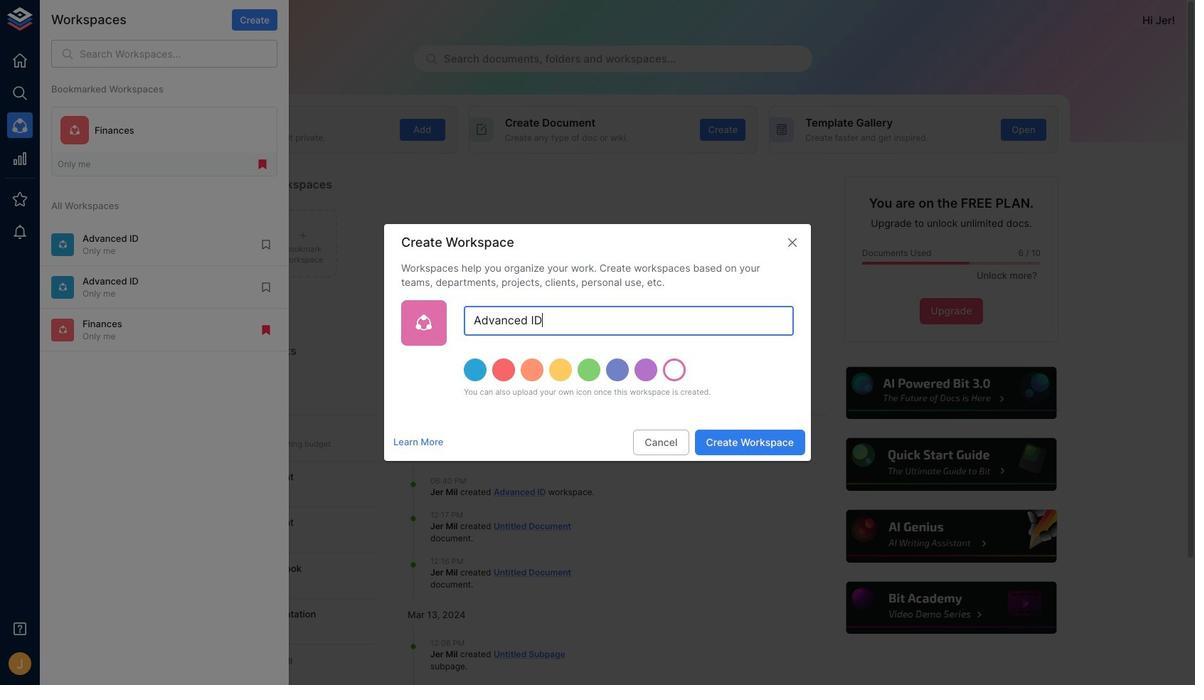 Task type: locate. For each thing, give the bounding box(es) containing it.
bookmark image
[[260, 281, 272, 294]]

2 help image from the top
[[844, 436, 1059, 493]]

dialog
[[384, 224, 811, 461]]

Search Workspaces... text field
[[80, 40, 277, 68]]

remove bookmark image
[[256, 158, 269, 171], [260, 324, 272, 336]]

help image
[[844, 365, 1059, 421], [844, 436, 1059, 493], [844, 508, 1059, 565], [844, 580, 1059, 636]]



Task type: describe. For each thing, give the bounding box(es) containing it.
1 vertical spatial remove bookmark image
[[260, 324, 272, 336]]

0 vertical spatial remove bookmark image
[[256, 158, 269, 171]]

Marketing Team, Project X, Personal, etc. text field
[[464, 306, 794, 336]]

bookmark image
[[260, 238, 272, 251]]

3 help image from the top
[[844, 508, 1059, 565]]

4 help image from the top
[[844, 580, 1059, 636]]

1 help image from the top
[[844, 365, 1059, 421]]



Task type: vqa. For each thing, say whether or not it's contained in the screenshot.
Hide Wiki icon
no



